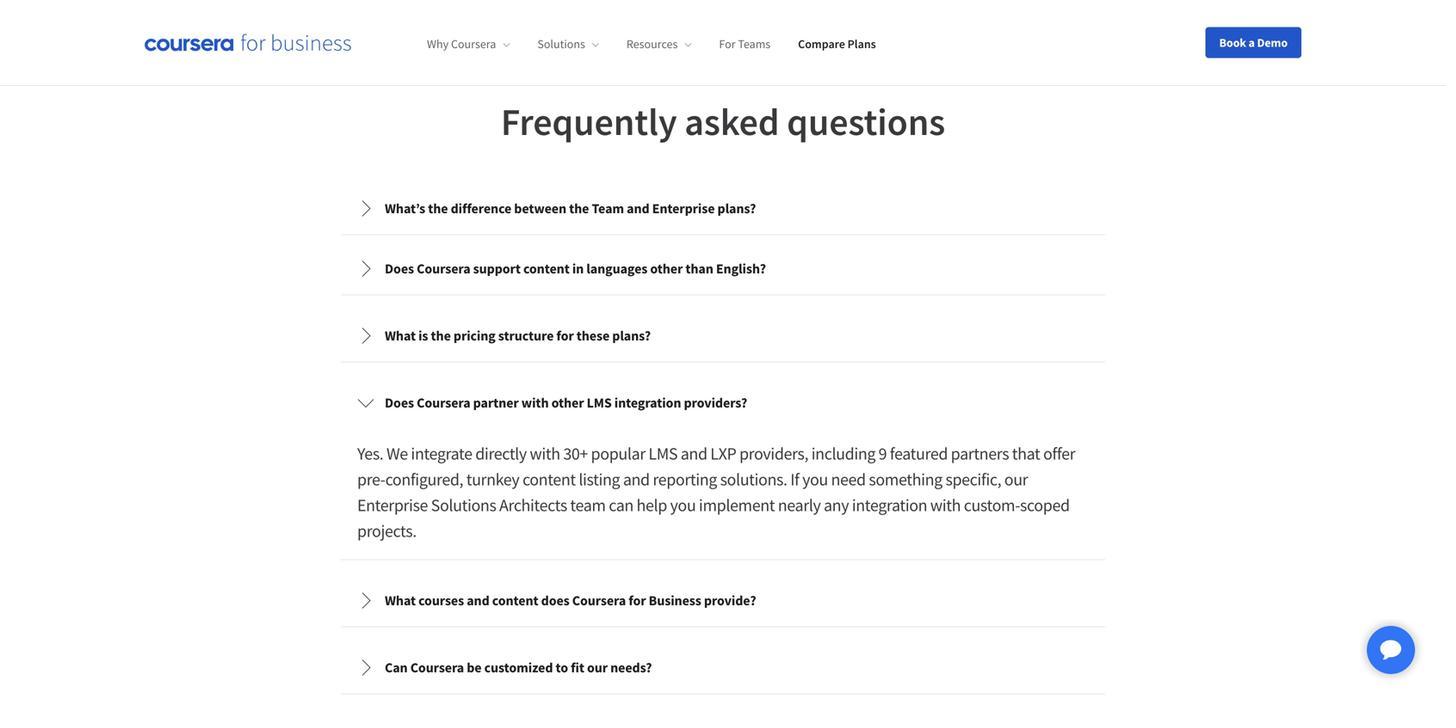 Task type: vqa. For each thing, say whether or not it's contained in the screenshot.
Does for Does Coursera support content in languages other than English?
yes



Task type: describe. For each thing, give the bounding box(es) containing it.
providers?
[[684, 395, 747, 412]]

what courses and content does coursera for business provide?
[[385, 593, 756, 610]]

between
[[514, 200, 567, 217]]

coursera for can coursera be customized to fit our needs?
[[410, 660, 464, 677]]

plans? inside dropdown button
[[718, 200, 756, 217]]

than
[[686, 260, 714, 278]]

what courses and content does coursera for business provide? button
[[344, 577, 1103, 626]]

0 vertical spatial you
[[802, 469, 828, 491]]

frequently
[[501, 98, 677, 146]]

does coursera partner with other lms integration providers?
[[385, 395, 747, 412]]

coursera for does coursera support content in languages other than english?
[[417, 260, 471, 278]]

for teams
[[719, 36, 771, 52]]

in
[[572, 260, 584, 278]]

our inside can coursera be customized to fit our needs? dropdown button
[[587, 660, 608, 677]]

need
[[831, 469, 866, 491]]

integration inside dropdown button
[[614, 395, 681, 412]]

difference
[[451, 200, 512, 217]]

the right what's
[[428, 200, 448, 217]]

enterprise inside 'yes. we integrate directly with 30+ popular lms and lxp providers, including 9 featured partners that offer pre-configured, turnkey content listing and reporting solutions. if you need something specific, our enterprise solutions architects team can help you implement nearly any integration with custom-scoped projects.'
[[357, 495, 428, 517]]

nearly
[[778, 495, 821, 517]]

specific,
[[946, 469, 1001, 491]]

implement
[[699, 495, 775, 517]]

directly
[[475, 443, 527, 465]]

pre-
[[357, 469, 385, 491]]

book
[[1220, 35, 1246, 50]]

team
[[592, 200, 624, 217]]

resources
[[627, 36, 678, 52]]

a
[[1249, 35, 1255, 50]]

9
[[879, 443, 887, 465]]

enterprise inside what's the difference between the team and enterprise plans? dropdown button
[[652, 200, 715, 217]]

lms inside does coursera partner with other lms integration providers? dropdown button
[[587, 395, 612, 412]]

coursera for business image
[[145, 34, 351, 51]]

popular
[[591, 443, 646, 465]]

does coursera partner with other lms integration providers? button
[[344, 379, 1103, 428]]

1 horizontal spatial solutions
[[538, 36, 585, 52]]

demo
[[1257, 35, 1288, 50]]

coursera for does coursera partner with other lms integration providers?
[[417, 395, 471, 412]]

fit
[[571, 660, 584, 677]]

30+
[[563, 443, 588, 465]]

for inside dropdown button
[[556, 328, 574, 345]]

offer
[[1043, 443, 1075, 465]]

compare
[[798, 36, 845, 52]]

asked
[[685, 98, 780, 146]]

yes.
[[357, 443, 383, 465]]

frequently asked questions
[[501, 98, 945, 146]]

coursera right does
[[572, 593, 626, 610]]

what is the pricing structure for these plans? button
[[344, 312, 1103, 360]]

needs?
[[610, 660, 652, 677]]

languages
[[587, 260, 648, 278]]

pricing
[[454, 328, 496, 345]]

any
[[824, 495, 849, 517]]

english?
[[716, 260, 766, 278]]

solutions inside 'yes. we integrate directly with 30+ popular lms and lxp providers, including 9 featured partners that offer pre-configured, turnkey content listing and reporting solutions. if you need something specific, our enterprise solutions architects team can help you implement nearly any integration with custom-scoped projects.'
[[431, 495, 496, 517]]

be
[[467, 660, 482, 677]]

that
[[1012, 443, 1040, 465]]

book a demo
[[1220, 35, 1288, 50]]

support
[[473, 260, 521, 278]]

custom-
[[964, 495, 1020, 517]]

what for what courses and content does coursera for business provide?
[[385, 593, 416, 610]]

listing
[[579, 469, 620, 491]]

can
[[609, 495, 634, 517]]

does coursera support content in languages other than english? button
[[344, 245, 1103, 293]]

the inside what is the pricing structure for these plans? dropdown button
[[431, 328, 451, 345]]

why coursera link
[[427, 36, 510, 52]]

the left team
[[569, 200, 589, 217]]

other inside dropdown button
[[650, 260, 683, 278]]

1 vertical spatial with
[[530, 443, 560, 465]]

customized
[[484, 660, 553, 677]]

can
[[385, 660, 408, 677]]

why coursera
[[427, 36, 496, 52]]

integrate
[[411, 443, 472, 465]]

does coursera support content in languages other than english?
[[385, 260, 766, 278]]

is
[[419, 328, 428, 345]]

what is the pricing structure for these plans?
[[385, 328, 651, 345]]

coursera for why coursera
[[451, 36, 496, 52]]

what's
[[385, 200, 425, 217]]

resources link
[[627, 36, 692, 52]]

lms inside 'yes. we integrate directly with 30+ popular lms and lxp providers, including 9 featured partners that offer pre-configured, turnkey content listing and reporting solutions. if you need something specific, our enterprise solutions architects team can help you implement nearly any integration with custom-scoped projects.'
[[649, 443, 678, 465]]



Task type: locate. For each thing, give the bounding box(es) containing it.
featured
[[890, 443, 948, 465]]

solutions up frequently
[[538, 36, 585, 52]]

1 horizontal spatial for
[[629, 593, 646, 610]]

0 horizontal spatial enterprise
[[357, 495, 428, 517]]

2 what from the top
[[385, 593, 416, 610]]

why
[[427, 36, 449, 52]]

what's the difference between the team and enterprise plans? button
[[344, 185, 1103, 233]]

yes. we integrate directly with 30+ popular lms and lxp providers, including 9 featured partners that offer pre-configured, turnkey content listing and reporting solutions. if you need something specific, our enterprise solutions architects team can help you implement nearly any integration with custom-scoped projects.
[[357, 443, 1075, 542]]

1 vertical spatial content
[[523, 469, 576, 491]]

does up we
[[385, 395, 414, 412]]

what's the difference between the team and enterprise plans?
[[385, 200, 756, 217]]

other inside dropdown button
[[552, 395, 584, 412]]

and right team
[[627, 200, 650, 217]]

integration up popular on the bottom
[[614, 395, 681, 412]]

1 vertical spatial our
[[587, 660, 608, 677]]

content up architects
[[523, 469, 576, 491]]

content left "in"
[[523, 260, 570, 278]]

what
[[385, 328, 416, 345], [385, 593, 416, 610]]

0 vertical spatial enterprise
[[652, 200, 715, 217]]

our down that
[[1005, 469, 1028, 491]]

with
[[522, 395, 549, 412], [530, 443, 560, 465], [931, 495, 961, 517]]

courses
[[419, 593, 464, 610]]

compare plans link
[[798, 36, 876, 52]]

something
[[869, 469, 943, 491]]

partners
[[951, 443, 1009, 465]]

1 horizontal spatial enterprise
[[652, 200, 715, 217]]

business
[[649, 593, 701, 610]]

structure
[[498, 328, 554, 345]]

what left courses
[[385, 593, 416, 610]]

book a demo button
[[1206, 27, 1302, 58]]

1 does from the top
[[385, 260, 414, 278]]

you right if at bottom right
[[802, 469, 828, 491]]

1 horizontal spatial lms
[[649, 443, 678, 465]]

plans? inside dropdown button
[[612, 328, 651, 345]]

help
[[637, 495, 667, 517]]

0 vertical spatial other
[[650, 260, 683, 278]]

and up can
[[623, 469, 650, 491]]

enterprise up projects. on the bottom of page
[[357, 495, 428, 517]]

2 vertical spatial content
[[492, 593, 539, 610]]

coursera left support
[[417, 260, 471, 278]]

plans
[[848, 36, 876, 52]]

content for does
[[492, 593, 539, 610]]

0 horizontal spatial you
[[670, 495, 696, 517]]

2 does from the top
[[385, 395, 414, 412]]

what for what is the pricing structure for these plans?
[[385, 328, 416, 345]]

projects.
[[357, 521, 417, 542]]

you down reporting
[[670, 495, 696, 517]]

we
[[387, 443, 408, 465]]

coursera left be
[[410, 660, 464, 677]]

content
[[523, 260, 570, 278], [523, 469, 576, 491], [492, 593, 539, 610]]

0 horizontal spatial solutions
[[431, 495, 496, 517]]

1 horizontal spatial you
[[802, 469, 828, 491]]

for
[[556, 328, 574, 345], [629, 593, 646, 610]]

1 vertical spatial integration
[[852, 495, 927, 517]]

1 vertical spatial plans?
[[612, 328, 651, 345]]

0 horizontal spatial other
[[552, 395, 584, 412]]

for left these
[[556, 328, 574, 345]]

0 vertical spatial does
[[385, 260, 414, 278]]

providers,
[[740, 443, 808, 465]]

coursera inside dropdown button
[[417, 260, 471, 278]]

integration down something
[[852, 495, 927, 517]]

0 horizontal spatial for
[[556, 328, 574, 345]]

and inside what courses and content does coursera for business provide? dropdown button
[[467, 593, 490, 610]]

configured,
[[385, 469, 463, 491]]

0 horizontal spatial our
[[587, 660, 608, 677]]

coursera up integrate
[[417, 395, 471, 412]]

can coursera be customized to fit our needs?
[[385, 660, 652, 677]]

can coursera be customized to fit our needs? button
[[344, 644, 1103, 693]]

the
[[428, 200, 448, 217], [569, 200, 589, 217], [431, 328, 451, 345]]

other
[[650, 260, 683, 278], [552, 395, 584, 412]]

lxp
[[711, 443, 736, 465]]

solutions down 'turnkey'
[[431, 495, 496, 517]]

0 vertical spatial lms
[[587, 395, 612, 412]]

integration
[[614, 395, 681, 412], [852, 495, 927, 517]]

1 horizontal spatial plans?
[[718, 200, 756, 217]]

0 vertical spatial our
[[1005, 469, 1028, 491]]

solutions link
[[538, 36, 599, 52]]

1 vertical spatial solutions
[[431, 495, 496, 517]]

for
[[719, 36, 736, 52]]

0 vertical spatial what
[[385, 328, 416, 345]]

solutions
[[538, 36, 585, 52], [431, 495, 496, 517]]

lms
[[587, 395, 612, 412], [649, 443, 678, 465]]

to
[[556, 660, 568, 677]]

for inside dropdown button
[[629, 593, 646, 610]]

0 vertical spatial for
[[556, 328, 574, 345]]

our right fit
[[587, 660, 608, 677]]

1 horizontal spatial other
[[650, 260, 683, 278]]

1 vertical spatial lms
[[649, 443, 678, 465]]

team
[[570, 495, 606, 517]]

what inside what is the pricing structure for these plans? dropdown button
[[385, 328, 416, 345]]

content left does
[[492, 593, 539, 610]]

with right partner
[[522, 395, 549, 412]]

coursera right 'why'
[[451, 36, 496, 52]]

does inside dropdown button
[[385, 260, 414, 278]]

plans?
[[718, 200, 756, 217], [612, 328, 651, 345]]

does
[[385, 260, 414, 278], [385, 395, 414, 412]]

and right courses
[[467, 593, 490, 610]]

with down specific,
[[931, 495, 961, 517]]

what inside what courses and content does coursera for business provide? dropdown button
[[385, 593, 416, 610]]

content for in
[[523, 260, 570, 278]]

enterprise up than
[[652, 200, 715, 217]]

0 vertical spatial integration
[[614, 395, 681, 412]]

and up reporting
[[681, 443, 707, 465]]

0 vertical spatial plans?
[[718, 200, 756, 217]]

other up 30+
[[552, 395, 584, 412]]

our inside 'yes. we integrate directly with 30+ popular lms and lxp providers, including 9 featured partners that offer pre-configured, turnkey content listing and reporting solutions. if you need something specific, our enterprise solutions architects team can help you implement nearly any integration with custom-scoped projects.'
[[1005, 469, 1028, 491]]

does inside dropdown button
[[385, 395, 414, 412]]

for left the business
[[629, 593, 646, 610]]

and inside what's the difference between the team and enterprise plans? dropdown button
[[627, 200, 650, 217]]

0 vertical spatial content
[[523, 260, 570, 278]]

solutions.
[[720, 469, 787, 491]]

with inside dropdown button
[[522, 395, 549, 412]]

0 horizontal spatial plans?
[[612, 328, 651, 345]]

enterprise
[[652, 200, 715, 217], [357, 495, 428, 517]]

architects
[[499, 495, 567, 517]]

0 horizontal spatial lms
[[587, 395, 612, 412]]

partner
[[473, 395, 519, 412]]

if
[[791, 469, 799, 491]]

1 vertical spatial does
[[385, 395, 414, 412]]

content inside 'yes. we integrate directly with 30+ popular lms and lxp providers, including 9 featured partners that offer pre-configured, turnkey content listing and reporting solutions. if you need something specific, our enterprise solutions architects team can help you implement nearly any integration with custom-scoped projects.'
[[523, 469, 576, 491]]

with left 30+
[[530, 443, 560, 465]]

does for does coursera partner with other lms integration providers?
[[385, 395, 414, 412]]

what left is
[[385, 328, 416, 345]]

scoped
[[1020, 495, 1070, 517]]

1 vertical spatial other
[[552, 395, 584, 412]]

0 vertical spatial solutions
[[538, 36, 585, 52]]

turnkey
[[466, 469, 519, 491]]

other left than
[[650, 260, 683, 278]]

0 horizontal spatial integration
[[614, 395, 681, 412]]

does for does coursera support content in languages other than english?
[[385, 260, 414, 278]]

the right is
[[431, 328, 451, 345]]

plans? up "english?"
[[718, 200, 756, 217]]

questions
[[787, 98, 945, 146]]

does down what's
[[385, 260, 414, 278]]

1 vertical spatial for
[[629, 593, 646, 610]]

lms up popular on the bottom
[[587, 395, 612, 412]]

1 horizontal spatial integration
[[852, 495, 927, 517]]

plans? right these
[[612, 328, 651, 345]]

for teams link
[[719, 36, 771, 52]]

including
[[812, 443, 876, 465]]

content inside what courses and content does coursera for business provide? dropdown button
[[492, 593, 539, 610]]

does
[[541, 593, 570, 610]]

0 vertical spatial with
[[522, 395, 549, 412]]

1 horizontal spatial our
[[1005, 469, 1028, 491]]

content inside does coursera support content in languages other than english? dropdown button
[[523, 260, 570, 278]]

teams
[[738, 36, 771, 52]]

2 vertical spatial with
[[931, 495, 961, 517]]

1 what from the top
[[385, 328, 416, 345]]

provide?
[[704, 593, 756, 610]]

reporting
[[653, 469, 717, 491]]

1 vertical spatial you
[[670, 495, 696, 517]]

lms up reporting
[[649, 443, 678, 465]]

1 vertical spatial what
[[385, 593, 416, 610]]

compare plans
[[798, 36, 876, 52]]

1 vertical spatial enterprise
[[357, 495, 428, 517]]

our
[[1005, 469, 1028, 491], [587, 660, 608, 677]]

integration inside 'yes. we integrate directly with 30+ popular lms and lxp providers, including 9 featured partners that offer pre-configured, turnkey content listing and reporting solutions. if you need something specific, our enterprise solutions architects team can help you implement nearly any integration with custom-scoped projects.'
[[852, 495, 927, 517]]

these
[[577, 328, 610, 345]]

and
[[627, 200, 650, 217], [681, 443, 707, 465], [623, 469, 650, 491], [467, 593, 490, 610]]



